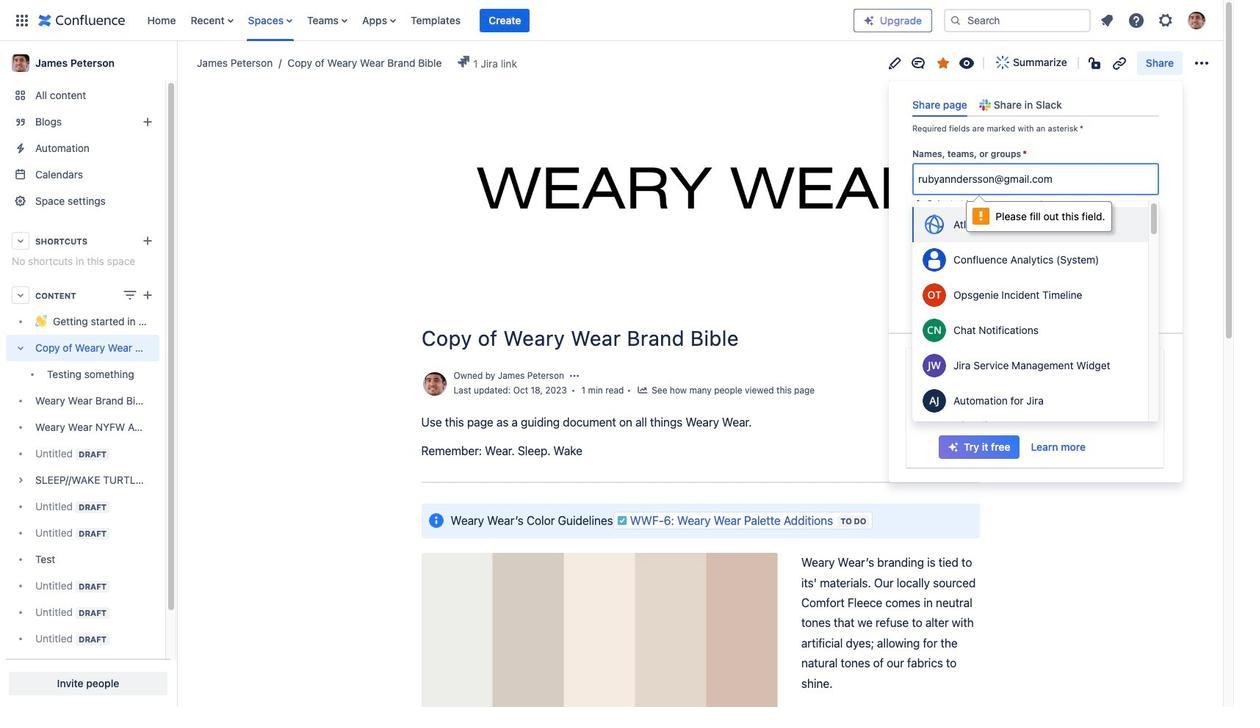 Task type: locate. For each thing, give the bounding box(es) containing it.
list for premium 'icon'
[[1094, 7, 1215, 33]]

banner
[[0, 0, 1224, 41]]

premium image
[[864, 14, 875, 26]]

tree item inside space "element"
[[6, 335, 159, 388]]

unstar image
[[935, 54, 952, 72]]

edit this page image
[[886, 54, 904, 72]]

space element
[[0, 41, 176, 708]]

tree item
[[6, 335, 159, 388]]

add shortcut image
[[139, 232, 157, 250]]

None search field
[[944, 8, 1091, 32]]

confluence image
[[38, 11, 125, 29], [38, 11, 125, 29]]

tree
[[6, 309, 159, 679]]

appswitcher icon image
[[13, 11, 31, 29]]

1 horizontal spatial list
[[1094, 7, 1215, 33]]

None text field
[[919, 172, 1056, 187]]

list for 'appswitcher icon'
[[140, 0, 854, 41]]

tab list
[[907, 93, 1166, 117]]

group
[[939, 436, 1095, 459]]

help icon image
[[1128, 11, 1146, 29]]

list
[[140, 0, 854, 41], [1094, 7, 1215, 33]]

copy link image
[[1111, 54, 1129, 72]]

no restrictions image
[[1088, 54, 1105, 72]]

0 horizontal spatial list
[[140, 0, 854, 41]]

more actions image
[[1194, 54, 1211, 72]]

list item
[[480, 8, 530, 32]]



Task type: vqa. For each thing, say whether or not it's contained in the screenshot.
More actions 'icon' at the top right
yes



Task type: describe. For each thing, give the bounding box(es) containing it.
panel info image
[[427, 512, 445, 530]]

stop watching image
[[958, 54, 976, 72]]

search image
[[950, 14, 962, 26]]

more information about james peterson image
[[421, 371, 448, 398]]

manage page ownership image
[[569, 371, 581, 382]]

neutrals.png image
[[421, 554, 778, 708]]

Search field
[[944, 8, 1091, 32]]

global element
[[9, 0, 854, 41]]

create a page image
[[139, 287, 157, 304]]

collapse sidebar image
[[160, 49, 193, 78]]

your profile and preferences image
[[1188, 11, 1206, 29]]

create a blog image
[[139, 113, 157, 131]]

settings icon image
[[1158, 11, 1175, 29]]

list item inside global "element"
[[480, 8, 530, 32]]

tree inside space "element"
[[6, 309, 159, 679]]

notification icon image
[[1099, 11, 1116, 29]]

error image
[[913, 198, 925, 210]]

change view image
[[121, 287, 139, 304]]

Anything they should know? text field
[[913, 236, 1160, 292]]



